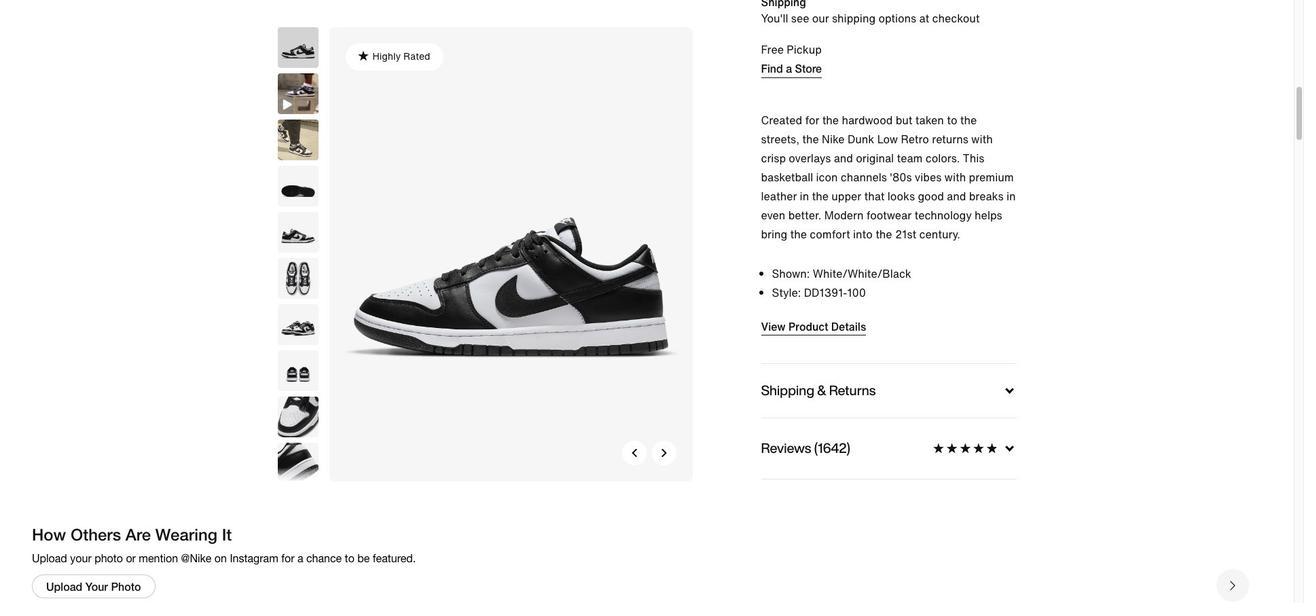 Task type: locate. For each thing, give the bounding box(es) containing it.
menu bar
[[231, 0, 1063, 3]]

undefined image
[[278, 73, 318, 114]]

nike dunk low retro men's shoes image
[[278, 27, 318, 68], [329, 27, 693, 482], [278, 120, 318, 160], [278, 166, 318, 207], [278, 212, 318, 253], [278, 258, 318, 299], [278, 304, 318, 345], [278, 351, 318, 391], [278, 397, 318, 438], [278, 443, 318, 484]]



Task type: vqa. For each thing, say whether or not it's contained in the screenshot.
menu bar
yes



Task type: describe. For each thing, give the bounding box(es) containing it.
previous carousel button image
[[630, 449, 638, 457]]

next carousel button image
[[660, 449, 668, 457]]



